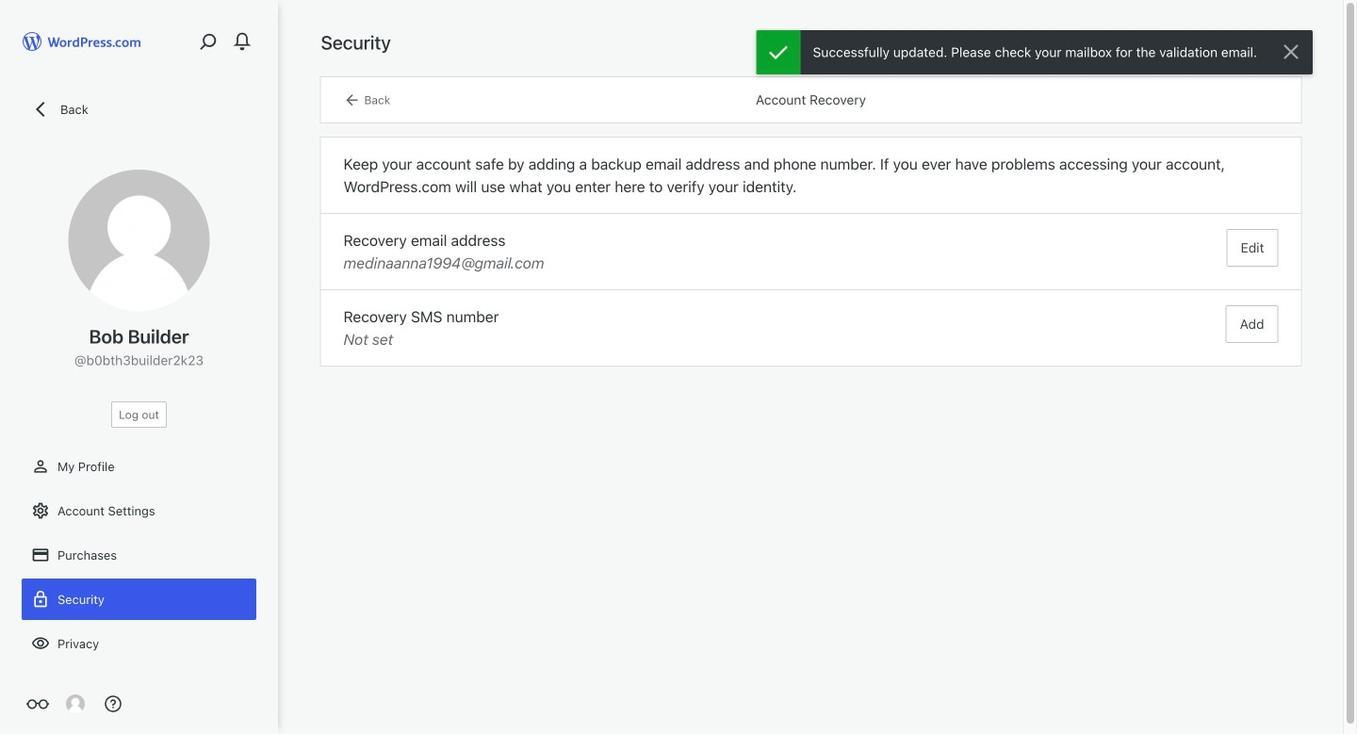 Task type: locate. For each thing, give the bounding box(es) containing it.
person image
[[31, 457, 50, 476]]

settings image
[[31, 501, 50, 520]]

lock image
[[31, 590, 50, 609]]

main content
[[321, 30, 1301, 366]]

dismiss image
[[1280, 41, 1303, 63]]



Task type: describe. For each thing, give the bounding box(es) containing it.
notice status
[[757, 30, 1313, 74]]

visibility image
[[31, 634, 50, 653]]

bob builder image
[[68, 170, 210, 311]]

credit_card image
[[31, 546, 50, 565]]

reader image
[[26, 693, 49, 715]]

bob builder image
[[66, 695, 85, 714]]



Task type: vqa. For each thing, say whether or not it's contained in the screenshot.
credit_card image
yes



